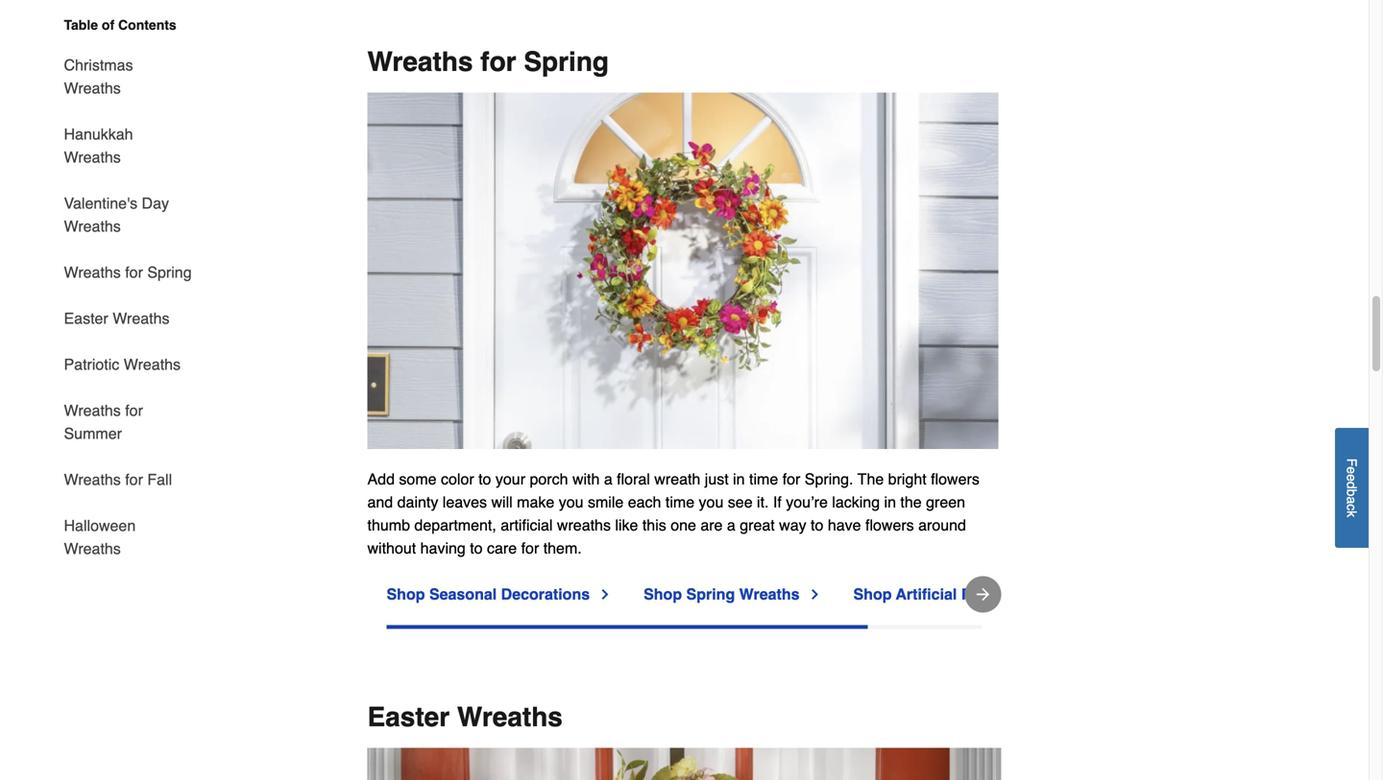 Task type: vqa. For each thing, say whether or not it's contained in the screenshot.
store
no



Task type: describe. For each thing, give the bounding box(es) containing it.
spring inside 'link'
[[147, 264, 192, 281]]

color
[[441, 471, 474, 489]]

shop for shop seasonal decorations
[[387, 586, 425, 604]]

1 horizontal spatial spring
[[524, 47, 609, 77]]

shop artificial plants and flowers link
[[853, 584, 1124, 607]]

1 vertical spatial in
[[884, 494, 896, 512]]

wreaths inside 'link'
[[64, 264, 121, 281]]

2 e from the top
[[1344, 474, 1360, 482]]

artificial
[[896, 586, 957, 604]]

1 horizontal spatial flowers
[[931, 471, 980, 489]]

chevron right image
[[807, 588, 823, 603]]

1 horizontal spatial wreaths for spring
[[367, 47, 609, 77]]

wreaths for fall
[[64, 471, 172, 489]]

0 vertical spatial to
[[478, 471, 491, 489]]

0 horizontal spatial a
[[604, 471, 613, 489]]

great
[[740, 517, 775, 535]]

shop for shop artificial plants and flowers
[[853, 586, 892, 604]]

smile
[[588, 494, 624, 512]]

wreaths inside hanukkah wreaths
[[64, 148, 121, 166]]

wreaths for summer
[[64, 402, 143, 443]]

floral
[[617, 471, 650, 489]]

it.
[[757, 494, 769, 512]]

porch
[[530, 471, 568, 489]]

valentine's day wreaths
[[64, 195, 169, 235]]

artificial
[[501, 517, 553, 535]]

this
[[642, 517, 666, 535]]

halloween wreaths link
[[64, 503, 193, 561]]

bright
[[888, 471, 927, 489]]

one
[[671, 517, 696, 535]]

day
[[142, 195, 169, 212]]

shop for shop spring wreaths
[[644, 586, 682, 604]]

hanukkah
[[64, 125, 133, 143]]

for inside 'link'
[[125, 264, 143, 281]]

wreaths inside christmas wreaths
[[64, 79, 121, 97]]

1 horizontal spatial time
[[749, 471, 778, 489]]

wreaths inside wreaths for summer
[[64, 402, 121, 420]]

f e e d b a c k button
[[1335, 428, 1369, 548]]

1 horizontal spatial easter
[[367, 703, 450, 734]]

around
[[918, 517, 966, 535]]

some
[[399, 471, 437, 489]]

if
[[773, 494, 782, 512]]

shop artificial plants and flowers
[[853, 586, 1101, 604]]

the
[[858, 471, 884, 489]]

0 horizontal spatial time
[[666, 494, 695, 512]]

f e e d b a c k
[[1344, 459, 1360, 518]]

1 vertical spatial to
[[811, 517, 824, 535]]

are
[[701, 517, 723, 535]]

green
[[926, 494, 965, 512]]

wreaths for spring inside table of contents element
[[64, 264, 192, 281]]

halloween
[[64, 517, 136, 535]]

you're
[[786, 494, 828, 512]]

them.
[[543, 540, 582, 558]]

easter inside table of contents element
[[64, 310, 108, 328]]

like
[[615, 517, 638, 535]]

1 you from the left
[[559, 494, 584, 512]]

see
[[728, 494, 753, 512]]

table of contents element
[[49, 15, 193, 561]]

easter wreaths link
[[64, 296, 170, 342]]

hanukkah wreaths link
[[64, 111, 193, 181]]

of
[[102, 17, 114, 33]]

for inside wreaths for summer
[[125, 402, 143, 420]]

patriotic
[[64, 356, 119, 374]]

table
[[64, 17, 98, 33]]

care
[[487, 540, 517, 558]]

f
[[1344, 459, 1360, 467]]



Task type: locate. For each thing, give the bounding box(es) containing it.
christmas wreaths link
[[64, 42, 193, 111]]

each
[[628, 494, 661, 512]]

time up the it.
[[749, 471, 778, 489]]

c
[[1344, 504, 1360, 511]]

shop spring wreaths link
[[644, 584, 823, 607]]

time down 'wreath'
[[666, 494, 695, 512]]

spring.
[[805, 471, 853, 489]]

flowers down the
[[865, 517, 914, 535]]

wreaths
[[557, 517, 611, 535]]

2 horizontal spatial spring
[[686, 586, 735, 604]]

0 horizontal spatial and
[[367, 494, 393, 512]]

will
[[491, 494, 513, 512]]

0 vertical spatial spring
[[524, 47, 609, 77]]

0 vertical spatial flowers
[[931, 471, 980, 489]]

d
[[1344, 482, 1360, 489]]

in
[[733, 471, 745, 489], [884, 494, 896, 512]]

wreaths
[[367, 47, 473, 77], [64, 79, 121, 97], [64, 148, 121, 166], [64, 218, 121, 235], [64, 264, 121, 281], [113, 310, 170, 328], [124, 356, 181, 374], [64, 402, 121, 420], [64, 471, 121, 489], [64, 540, 121, 558], [739, 586, 800, 604], [457, 703, 563, 734]]

wreath with orange, yellow and pink flowers and green leaves hanging on the front door. image
[[367, 93, 1001, 449]]

have
[[828, 517, 861, 535]]

a inside button
[[1344, 497, 1360, 504]]

to left the your
[[478, 471, 491, 489]]

0 vertical spatial and
[[367, 494, 393, 512]]

shop left the artificial
[[853, 586, 892, 604]]

fall
[[147, 471, 172, 489]]

and right plants
[[1012, 586, 1039, 604]]

without
[[367, 540, 416, 558]]

3 shop from the left
[[853, 586, 892, 604]]

patriotic wreaths link
[[64, 342, 181, 388]]

wreath
[[654, 471, 701, 489]]

contents
[[118, 17, 176, 33]]

2 vertical spatial a
[[727, 517, 736, 535]]

0 horizontal spatial spring
[[147, 264, 192, 281]]

wreaths inside "link"
[[64, 471, 121, 489]]

in right just
[[733, 471, 745, 489]]

0 horizontal spatial wreaths for spring
[[64, 264, 192, 281]]

for inside "link"
[[125, 471, 143, 489]]

0 vertical spatial easter wreaths
[[64, 310, 170, 328]]

the
[[900, 494, 922, 512]]

valentine's
[[64, 195, 137, 212]]

1 vertical spatial easter wreaths
[[367, 703, 563, 734]]

to left care
[[470, 540, 483, 558]]

easter
[[64, 310, 108, 328], [367, 703, 450, 734]]

0 vertical spatial easter
[[64, 310, 108, 328]]

0 vertical spatial in
[[733, 471, 745, 489]]

make
[[517, 494, 554, 512]]

e
[[1344, 467, 1360, 474], [1344, 474, 1360, 482]]

e up b
[[1344, 474, 1360, 482]]

for
[[481, 47, 516, 77], [125, 264, 143, 281], [125, 402, 143, 420], [783, 471, 800, 489], [125, 471, 143, 489], [521, 540, 539, 558]]

1 vertical spatial a
[[1344, 497, 1360, 504]]

flowers
[[1043, 586, 1101, 604]]

plants
[[961, 586, 1007, 604]]

1 vertical spatial and
[[1012, 586, 1039, 604]]

1 horizontal spatial a
[[727, 517, 736, 535]]

a right with
[[604, 471, 613, 489]]

flowers
[[931, 471, 980, 489], [865, 517, 914, 535]]

department,
[[414, 517, 496, 535]]

0 horizontal spatial flowers
[[865, 517, 914, 535]]

1 vertical spatial flowers
[[865, 517, 914, 535]]

0 horizontal spatial in
[[733, 471, 745, 489]]

just
[[705, 471, 729, 489]]

1 horizontal spatial easter wreaths
[[367, 703, 563, 734]]

with
[[572, 471, 600, 489]]

1 e from the top
[[1344, 467, 1360, 474]]

christmas
[[64, 56, 133, 74]]

wreaths inside "link"
[[739, 586, 800, 604]]

wreaths inside halloween wreaths
[[64, 540, 121, 558]]

to
[[478, 471, 491, 489], [811, 517, 824, 535], [470, 540, 483, 558]]

wreaths for fall link
[[64, 457, 172, 503]]

1 vertical spatial wreaths for spring
[[64, 264, 192, 281]]

easter wreaths
[[64, 310, 170, 328], [367, 703, 563, 734]]

shop inside "link"
[[644, 586, 682, 604]]

1 horizontal spatial and
[[1012, 586, 1039, 604]]

chevron right image
[[598, 588, 613, 603]]

b
[[1344, 489, 1360, 497]]

flowers up green
[[931, 471, 980, 489]]

shop
[[387, 586, 425, 604], [644, 586, 682, 604], [853, 586, 892, 604]]

you
[[559, 494, 584, 512], [699, 494, 724, 512]]

shop down without
[[387, 586, 425, 604]]

2 you from the left
[[699, 494, 724, 512]]

a right are
[[727, 517, 736, 535]]

shop right chevron right icon
[[644, 586, 682, 604]]

thumb
[[367, 517, 410, 535]]

0 vertical spatial time
[[749, 471, 778, 489]]

time
[[749, 471, 778, 489], [666, 494, 695, 512]]

hanukkah wreaths
[[64, 125, 133, 166]]

seasonal
[[429, 586, 497, 604]]

in left the
[[884, 494, 896, 512]]

2 vertical spatial to
[[470, 540, 483, 558]]

decorations
[[501, 586, 590, 604]]

valentine's day wreaths link
[[64, 181, 193, 250]]

wreaths for spring
[[367, 47, 609, 77], [64, 264, 192, 281]]

shop seasonal decorations
[[387, 586, 590, 604]]

wreaths for summer link
[[64, 388, 193, 457]]

shop spring wreaths
[[644, 586, 800, 604]]

shop seasonal decorations link
[[387, 584, 613, 607]]

table of contents
[[64, 17, 176, 33]]

spring inside "link"
[[686, 586, 735, 604]]

e up d
[[1344, 467, 1360, 474]]

0 vertical spatial a
[[604, 471, 613, 489]]

patriotic wreaths
[[64, 356, 181, 374]]

lacking
[[832, 494, 880, 512]]

add some color to your porch with a floral wreath just in time for spring. the bright flowers and dainty leaves will make you smile each time you see it. if you're lacking in the green thumb department, artificial wreaths like this one are a great way to have flowers around without having to care for them.
[[367, 471, 980, 558]]

summer
[[64, 425, 122, 443]]

2 vertical spatial spring
[[686, 586, 735, 604]]

wreaths inside valentine's day wreaths
[[64, 218, 121, 235]]

and inside add some color to your porch with a floral wreath just in time for spring. the bright flowers and dainty leaves will make you smile each time you see it. if you're lacking in the green thumb department, artificial wreaths like this one are a great way to have flowers around without having to care for them.
[[367, 494, 393, 512]]

1 vertical spatial time
[[666, 494, 695, 512]]

halloween wreaths
[[64, 517, 136, 558]]

add
[[367, 471, 395, 489]]

1 shop from the left
[[387, 586, 425, 604]]

having
[[420, 540, 466, 558]]

and down add
[[367, 494, 393, 512]]

2 horizontal spatial shop
[[853, 586, 892, 604]]

1 horizontal spatial you
[[699, 494, 724, 512]]

1 vertical spatial easter
[[367, 703, 450, 734]]

0 horizontal spatial easter wreaths
[[64, 310, 170, 328]]

easter wreaths inside table of contents element
[[64, 310, 170, 328]]

you up wreaths
[[559, 494, 584, 512]]

1 horizontal spatial shop
[[644, 586, 682, 604]]

spring
[[524, 47, 609, 77], [147, 264, 192, 281], [686, 586, 735, 604]]

your
[[496, 471, 525, 489]]

arrow right image
[[973, 586, 993, 605]]

wreaths for spring link
[[64, 250, 192, 296]]

christmas wreaths
[[64, 56, 133, 97]]

wreath with flowers, easter eggs and greenery hanging on a red front door. image
[[367, 749, 1001, 781]]

2 shop from the left
[[644, 586, 682, 604]]

way
[[779, 517, 806, 535]]

a up k on the bottom right
[[1344, 497, 1360, 504]]

leaves
[[443, 494, 487, 512]]

0 horizontal spatial easter
[[64, 310, 108, 328]]

k
[[1344, 511, 1360, 518]]

0 vertical spatial wreaths for spring
[[367, 47, 609, 77]]

2 horizontal spatial a
[[1344, 497, 1360, 504]]

dainty
[[397, 494, 438, 512]]

1 vertical spatial spring
[[147, 264, 192, 281]]

0 horizontal spatial shop
[[387, 586, 425, 604]]

0 horizontal spatial you
[[559, 494, 584, 512]]

scrollbar
[[387, 626, 868, 630]]

and
[[367, 494, 393, 512], [1012, 586, 1039, 604]]

1 horizontal spatial in
[[884, 494, 896, 512]]

to right way
[[811, 517, 824, 535]]

you up are
[[699, 494, 724, 512]]



